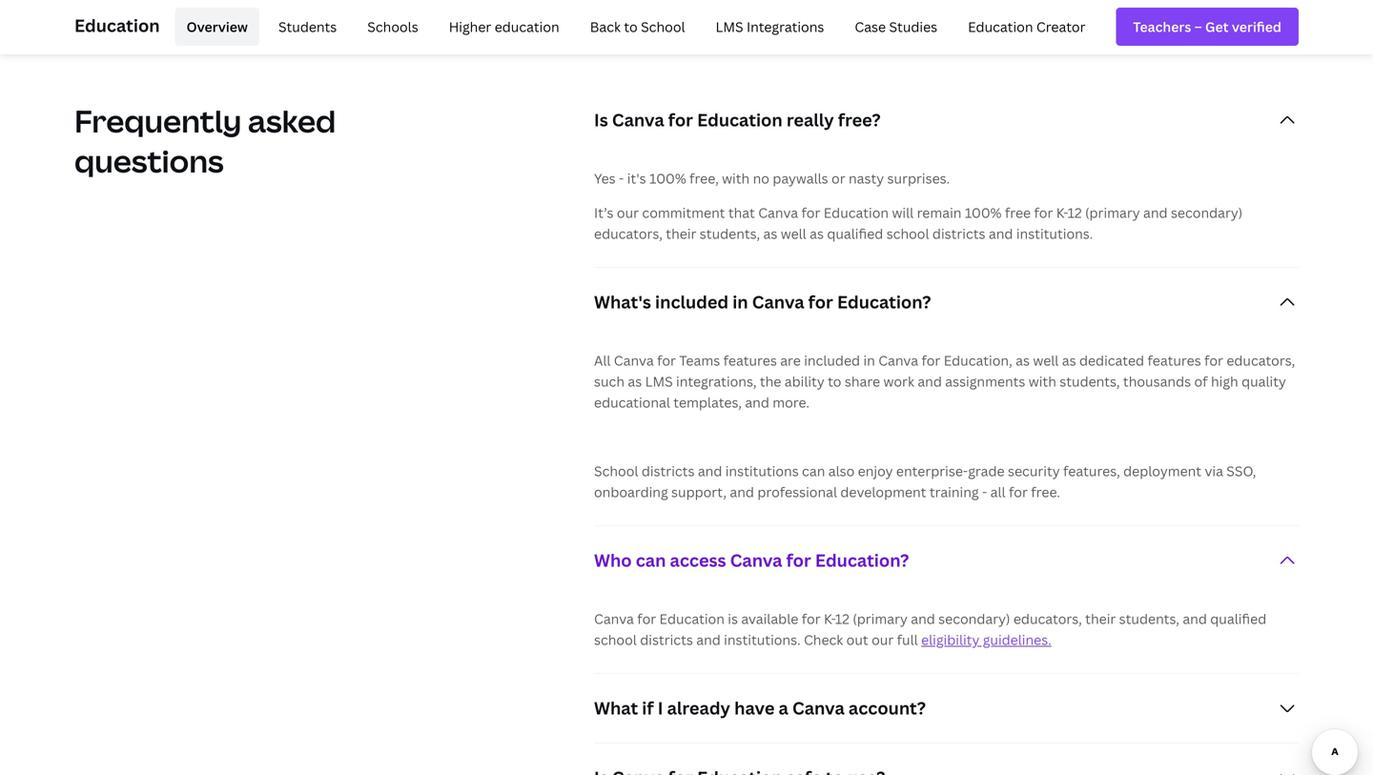 Task type: locate. For each thing, give the bounding box(es) containing it.
0 vertical spatial well
[[781, 225, 807, 243]]

2 vertical spatial students,
[[1119, 610, 1180, 628]]

education inside canva for education is available for k-12 (primary and secondary) educators, their students, and qualified school districts and institutions. check out our full
[[660, 610, 725, 628]]

1 horizontal spatial school
[[887, 225, 929, 243]]

0 horizontal spatial features
[[723, 351, 777, 370]]

can up professional
[[802, 462, 825, 480]]

1 horizontal spatial school
[[641, 18, 685, 36]]

free
[[1005, 204, 1031, 222]]

1 vertical spatial k-
[[824, 610, 835, 628]]

templates,
[[674, 393, 742, 412]]

0 horizontal spatial (primary
[[853, 610, 908, 628]]

1 horizontal spatial with
[[1029, 372, 1057, 391]]

education? up work
[[837, 290, 931, 314]]

teachers – get verified image
[[1133, 17, 1282, 37]]

their inside canva for education is available for k-12 (primary and secondary) educators, their students, and qualified school districts and institutions. check out our full
[[1085, 610, 1116, 628]]

schools link
[[356, 8, 430, 46]]

professional
[[758, 483, 837, 501]]

(primary
[[1085, 204, 1140, 222], [853, 610, 908, 628]]

qualified
[[827, 225, 883, 243], [1211, 610, 1267, 628]]

0 horizontal spatial with
[[722, 169, 750, 187]]

all
[[991, 483, 1006, 501]]

0 vertical spatial included
[[655, 290, 729, 314]]

school inside it's our commitment that canva for education will remain 100% free for k-12 (primary and secondary) educators, their students, as well as qualified school districts and institutions.
[[887, 225, 929, 243]]

our right "it's"
[[617, 204, 639, 222]]

education? inside who can access canva for education? dropdown button
[[815, 549, 909, 572]]

1 vertical spatial school
[[594, 462, 638, 480]]

1 horizontal spatial (primary
[[1085, 204, 1140, 222]]

our inside it's our commitment that canva for education will remain 100% free for k-12 (primary and secondary) educators, their students, as well as qualified school districts and institutions.
[[617, 204, 639, 222]]

0 horizontal spatial educators,
[[594, 225, 663, 243]]

grade
[[968, 462, 1005, 480]]

canva inside what's included in canva for education? dropdown button
[[752, 290, 805, 314]]

to inside education element
[[624, 18, 638, 36]]

for right all at the bottom of page
[[1009, 483, 1028, 501]]

0 horizontal spatial 12
[[835, 610, 850, 628]]

lms inside education element
[[716, 18, 744, 36]]

1 vertical spatial qualified
[[1211, 610, 1267, 628]]

well inside all canva for teams features are included in canva for education, as well as dedicated features for educators, such as lms integrations, the ability to share work and assignments with students, thousands of high quality educational templates, and more.
[[1033, 351, 1059, 370]]

with right assignments
[[1029, 372, 1057, 391]]

for inside dropdown button
[[786, 549, 811, 572]]

to
[[624, 18, 638, 36], [828, 372, 842, 391]]

case studies link
[[843, 8, 949, 46]]

with left no
[[722, 169, 750, 187]]

school
[[887, 225, 929, 243], [594, 631, 637, 649]]

features up 'thousands'
[[1148, 351, 1201, 370]]

education? down development
[[815, 549, 909, 572]]

0 horizontal spatial secondary)
[[939, 610, 1010, 628]]

0 horizontal spatial can
[[636, 549, 666, 572]]

institutions. down free
[[1017, 225, 1093, 243]]

students, inside it's our commitment that canva for education will remain 100% free for k-12 (primary and secondary) educators, their students, as well as qualified school districts and institutions.
[[700, 225, 760, 243]]

who
[[594, 549, 632, 572]]

0 horizontal spatial k-
[[824, 610, 835, 628]]

1 horizontal spatial institutions.
[[1017, 225, 1093, 243]]

1 vertical spatial included
[[804, 351, 860, 370]]

a
[[779, 697, 789, 720]]

1 vertical spatial districts
[[642, 462, 695, 480]]

0 horizontal spatial well
[[781, 225, 807, 243]]

can right who
[[636, 549, 666, 572]]

it's
[[594, 204, 614, 222]]

1 vertical spatial 12
[[835, 610, 850, 628]]

1 horizontal spatial -
[[982, 483, 987, 501]]

districts up support,
[[642, 462, 695, 480]]

0 vertical spatial in
[[733, 290, 748, 314]]

districts inside school districts and institutions can also enjoy enterprise-grade security features, deployment via sso, onboarding support, and professional development training - all for free.
[[642, 462, 695, 480]]

educators, up the 'guidelines.'
[[1014, 610, 1082, 628]]

1 horizontal spatial educators,
[[1014, 610, 1082, 628]]

12 inside canva for education is available for k-12 (primary and secondary) educators, their students, and qualified school districts and institutions. check out our full
[[835, 610, 850, 628]]

0 vertical spatial school
[[887, 225, 929, 243]]

included inside all canva for teams features are included in canva for education, as well as dedicated features for educators, such as lms integrations, the ability to share work and assignments with students, thousands of high quality educational templates, and more.
[[804, 351, 860, 370]]

canva up are
[[752, 290, 805, 314]]

0 horizontal spatial school
[[594, 631, 637, 649]]

for right free
[[1034, 204, 1053, 222]]

to right back
[[624, 18, 638, 36]]

is
[[594, 108, 608, 132]]

lms integrations link
[[704, 8, 836, 46]]

the
[[760, 372, 781, 391]]

0 vertical spatial (primary
[[1085, 204, 1140, 222]]

canva right is
[[612, 108, 664, 132]]

education? for what's included in canva for education?
[[837, 290, 931, 314]]

to left the "share"
[[828, 372, 842, 391]]

1 horizontal spatial features
[[1148, 351, 1201, 370]]

school
[[641, 18, 685, 36], [594, 462, 638, 480]]

1 vertical spatial students,
[[1060, 372, 1120, 391]]

educators, inside it's our commitment that canva for education will remain 100% free for k-12 (primary and secondary) educators, their students, as well as qualified school districts and institutions.
[[594, 225, 663, 243]]

schools
[[367, 18, 418, 36]]

0 horizontal spatial 100%
[[650, 169, 686, 187]]

our left full
[[872, 631, 894, 649]]

0 vertical spatial can
[[802, 462, 825, 480]]

training
[[930, 483, 979, 501]]

1 vertical spatial school
[[594, 631, 637, 649]]

1 horizontal spatial qualified
[[1211, 610, 1267, 628]]

1 vertical spatial their
[[1085, 610, 1116, 628]]

school down the will
[[887, 225, 929, 243]]

1 vertical spatial education?
[[815, 549, 909, 572]]

districts inside canva for education is available for k-12 (primary and secondary) educators, their students, and qualified school districts and institutions. check out our full
[[640, 631, 693, 649]]

school right back
[[641, 18, 685, 36]]

of
[[1195, 372, 1208, 391]]

integrations
[[747, 18, 824, 36]]

educators, up quality
[[1227, 351, 1295, 370]]

0 vertical spatial secondary)
[[1171, 204, 1243, 222]]

0 vertical spatial school
[[641, 18, 685, 36]]

0 vertical spatial our
[[617, 204, 639, 222]]

1 vertical spatial can
[[636, 549, 666, 572]]

what if i already have a canva account? button
[[594, 674, 1299, 743]]

1 vertical spatial 100%
[[965, 204, 1002, 222]]

1 horizontal spatial 12
[[1068, 204, 1082, 222]]

for left the education,
[[922, 351, 941, 370]]

qualified inside canva for education is available for k-12 (primary and secondary) educators, their students, and qualified school districts and institutions. check out our full
[[1211, 610, 1267, 628]]

included up teams
[[655, 290, 729, 314]]

well down paywalls
[[781, 225, 807, 243]]

canva inside canva for education is available for k-12 (primary and secondary) educators, their students, and qualified school districts and institutions. check out our full
[[594, 610, 634, 628]]

(primary right free
[[1085, 204, 1140, 222]]

1 horizontal spatial our
[[872, 631, 894, 649]]

1 vertical spatial in
[[864, 351, 875, 370]]

0 horizontal spatial in
[[733, 290, 748, 314]]

education?
[[837, 290, 931, 314], [815, 549, 909, 572]]

ability
[[785, 372, 825, 391]]

canva down yes - it's 100% free, with no paywalls or nasty surprises.
[[758, 204, 798, 222]]

remain
[[917, 204, 962, 222]]

development
[[841, 483, 926, 501]]

12 right free
[[1068, 204, 1082, 222]]

1 features from the left
[[723, 351, 777, 370]]

school up onboarding
[[594, 462, 638, 480]]

education inside menu bar
[[968, 18, 1033, 36]]

1 vertical spatial institutions.
[[724, 631, 801, 649]]

and
[[1144, 204, 1168, 222], [989, 225, 1013, 243], [918, 372, 942, 391], [745, 393, 770, 412], [698, 462, 722, 480], [730, 483, 754, 501], [911, 610, 935, 628], [1183, 610, 1207, 628], [696, 631, 721, 649]]

with inside all canva for teams features are included in canva for education, as well as dedicated features for educators, such as lms integrations, the ability to share work and assignments with students, thousands of high quality educational templates, and more.
[[1029, 372, 1057, 391]]

for up check
[[802, 610, 821, 628]]

institutions
[[726, 462, 799, 480]]

well left dedicated
[[1033, 351, 1059, 370]]

lms left integrations
[[716, 18, 744, 36]]

menu bar
[[167, 8, 1097, 46]]

-
[[619, 169, 624, 187], [982, 483, 987, 501]]

2 vertical spatial educators,
[[1014, 610, 1082, 628]]

0 horizontal spatial lms
[[645, 372, 673, 391]]

also
[[829, 462, 855, 480]]

0 vertical spatial students,
[[700, 225, 760, 243]]

1 vertical spatial -
[[982, 483, 987, 501]]

menu bar inside education element
[[167, 8, 1097, 46]]

lms up educational
[[645, 372, 673, 391]]

have
[[735, 697, 775, 720]]

lms integrations
[[716, 18, 824, 36]]

case studies
[[855, 18, 938, 36]]

studies
[[889, 18, 938, 36]]

0 horizontal spatial included
[[655, 290, 729, 314]]

12 up the out
[[835, 610, 850, 628]]

1 horizontal spatial can
[[802, 462, 825, 480]]

educators, down "it's"
[[594, 225, 663, 243]]

(primary up the out
[[853, 610, 908, 628]]

dedicated
[[1080, 351, 1145, 370]]

1 horizontal spatial secondary)
[[1171, 204, 1243, 222]]

1 vertical spatial (primary
[[853, 610, 908, 628]]

0 vertical spatial k-
[[1056, 204, 1068, 222]]

1 vertical spatial our
[[872, 631, 894, 649]]

k-
[[1056, 204, 1068, 222], [824, 610, 835, 628]]

all canva for teams features are included in canva for education, as well as dedicated features for educators, such as lms integrations, the ability to share work and assignments with students, thousands of high quality educational templates, and more.
[[594, 351, 1295, 412]]

canva inside who can access canva for education? dropdown button
[[730, 549, 783, 572]]

for
[[668, 108, 693, 132], [802, 204, 821, 222], [1034, 204, 1053, 222], [808, 290, 833, 314], [657, 351, 676, 370], [922, 351, 941, 370], [1205, 351, 1224, 370], [1009, 483, 1028, 501], [786, 549, 811, 572], [637, 610, 656, 628], [802, 610, 821, 628]]

school up what
[[594, 631, 637, 649]]

0 horizontal spatial to
[[624, 18, 638, 36]]

eligibility guidelines. link
[[921, 631, 1052, 649]]

0 vertical spatial lms
[[716, 18, 744, 36]]

canva right a
[[793, 697, 845, 720]]

1 horizontal spatial lms
[[716, 18, 744, 36]]

education
[[74, 14, 160, 37], [968, 18, 1033, 36], [697, 108, 783, 132], [824, 204, 889, 222], [660, 610, 725, 628]]

1 horizontal spatial k-
[[1056, 204, 1068, 222]]

educators, inside all canva for teams features are included in canva for education, as well as dedicated features for educators, such as lms integrations, the ability to share work and assignments with students, thousands of high quality educational templates, and more.
[[1227, 351, 1295, 370]]

students,
[[700, 225, 760, 243], [1060, 372, 1120, 391], [1119, 610, 1180, 628]]

- left all at the bottom of page
[[982, 483, 987, 501]]

100%
[[650, 169, 686, 187], [965, 204, 1002, 222]]

features up the the
[[723, 351, 777, 370]]

1 horizontal spatial their
[[1085, 610, 1116, 628]]

1 horizontal spatial to
[[828, 372, 842, 391]]

2 vertical spatial districts
[[640, 631, 693, 649]]

0 vertical spatial educators,
[[594, 225, 663, 243]]

1 vertical spatial secondary)
[[939, 610, 1010, 628]]

100% right it's
[[650, 169, 686, 187]]

our
[[617, 204, 639, 222], [872, 631, 894, 649]]

overview link
[[175, 8, 259, 46]]

districts down remain
[[933, 225, 986, 243]]

0 horizontal spatial qualified
[[827, 225, 883, 243]]

what's included in canva for education?
[[594, 290, 931, 314]]

0 vertical spatial districts
[[933, 225, 986, 243]]

school inside canva for education is available for k-12 (primary and secondary) educators, their students, and qualified school districts and institutions. check out our full
[[594, 631, 637, 649]]

canva right access
[[730, 549, 783, 572]]

canva
[[612, 108, 664, 132], [758, 204, 798, 222], [752, 290, 805, 314], [614, 351, 654, 370], [879, 351, 918, 370], [730, 549, 783, 572], [594, 610, 634, 628], [793, 697, 845, 720]]

0 vertical spatial with
[[722, 169, 750, 187]]

what
[[594, 697, 638, 720]]

1 vertical spatial with
[[1029, 372, 1057, 391]]

0 vertical spatial qualified
[[827, 225, 883, 243]]

1 vertical spatial well
[[1033, 351, 1059, 370]]

canva down who
[[594, 610, 634, 628]]

included up ability
[[804, 351, 860, 370]]

0 horizontal spatial their
[[666, 225, 697, 243]]

0 horizontal spatial institutions.
[[724, 631, 801, 649]]

menu bar containing overview
[[167, 8, 1097, 46]]

their
[[666, 225, 697, 243], [1085, 610, 1116, 628]]

2 horizontal spatial educators,
[[1227, 351, 1295, 370]]

in up the "share"
[[864, 351, 875, 370]]

1 horizontal spatial included
[[804, 351, 860, 370]]

1 horizontal spatial in
[[864, 351, 875, 370]]

0 horizontal spatial our
[[617, 204, 639, 222]]

in up integrations,
[[733, 290, 748, 314]]

- inside school districts and institutions can also enjoy enterprise-grade security features, deployment via sso, onboarding support, and professional development training - all for free.
[[982, 483, 987, 501]]

free.
[[1031, 483, 1060, 501]]

support,
[[671, 483, 727, 501]]

canva for education is available for k-12 (primary and secondary) educators, their students, and qualified school districts and institutions. check out our full
[[594, 610, 1267, 649]]

1 vertical spatial educators,
[[1227, 351, 1295, 370]]

for up available at the right of the page
[[786, 549, 811, 572]]

as left dedicated
[[1062, 351, 1076, 370]]

education inside it's our commitment that canva for education will remain 100% free for k-12 (primary and secondary) educators, their students, as well as qualified school districts and institutions.
[[824, 204, 889, 222]]

0 vertical spatial to
[[624, 18, 638, 36]]

education? inside what's included in canva for education? dropdown button
[[837, 290, 931, 314]]

canva inside it's our commitment that canva for education will remain 100% free for k-12 (primary and secondary) educators, their students, as well as qualified school districts and institutions.
[[758, 204, 798, 222]]

0 vertical spatial their
[[666, 225, 697, 243]]

0 horizontal spatial school
[[594, 462, 638, 480]]

1 vertical spatial to
[[828, 372, 842, 391]]

1 vertical spatial lms
[[645, 372, 673, 391]]

higher
[[449, 18, 491, 36]]

- left it's
[[619, 169, 624, 187]]

included
[[655, 290, 729, 314], [804, 351, 860, 370]]

features
[[723, 351, 777, 370], [1148, 351, 1201, 370]]

what if i already have a canva account?
[[594, 697, 926, 720]]

0 vertical spatial institutions.
[[1017, 225, 1093, 243]]

districts up 'i'
[[640, 631, 693, 649]]

is canva for education really free? button
[[594, 86, 1299, 154]]

can
[[802, 462, 825, 480], [636, 549, 666, 572]]

k- inside it's our commitment that canva for education will remain 100% free for k-12 (primary and secondary) educators, their students, as well as qualified school districts and institutions.
[[1056, 204, 1068, 222]]

can inside dropdown button
[[636, 549, 666, 572]]

institutions. down available at the right of the page
[[724, 631, 801, 649]]

100% left free
[[965, 204, 1002, 222]]

institutions.
[[1017, 225, 1093, 243], [724, 631, 801, 649]]

if
[[642, 697, 654, 720]]

lms inside all canva for teams features are included in canva for education, as well as dedicated features for educators, such as lms integrations, the ability to share work and assignments with students, thousands of high quality educational templates, and more.
[[645, 372, 673, 391]]

students, inside canva for education is available for k-12 (primary and secondary) educators, their students, and qualified school districts and institutions. check out our full
[[1119, 610, 1180, 628]]

0 vertical spatial 12
[[1068, 204, 1082, 222]]

k- right free
[[1056, 204, 1068, 222]]

1 horizontal spatial well
[[1033, 351, 1059, 370]]

0 vertical spatial education?
[[837, 290, 931, 314]]

0 horizontal spatial -
[[619, 169, 624, 187]]

free,
[[690, 169, 719, 187]]

as up educational
[[628, 372, 642, 391]]

k- up check
[[824, 610, 835, 628]]

well
[[781, 225, 807, 243], [1033, 351, 1059, 370]]

1 horizontal spatial 100%
[[965, 204, 1002, 222]]

well inside it's our commitment that canva for education will remain 100% free for k-12 (primary and secondary) educators, their students, as well as qualified school districts and institutions.
[[781, 225, 807, 243]]



Task type: describe. For each thing, give the bounding box(es) containing it.
education,
[[944, 351, 1013, 370]]

students
[[278, 18, 337, 36]]

in inside what's included in canva for education? dropdown button
[[733, 290, 748, 314]]

overview
[[187, 18, 248, 36]]

included inside dropdown button
[[655, 290, 729, 314]]

frequently asked questions
[[74, 100, 336, 182]]

teams
[[679, 351, 720, 370]]

questions
[[74, 140, 224, 182]]

yes - it's 100% free, with no paywalls or nasty surprises.
[[594, 169, 950, 187]]

or
[[832, 169, 846, 187]]

deployment
[[1124, 462, 1202, 480]]

who can access canva for education?
[[594, 549, 909, 572]]

onboarding
[[594, 483, 668, 501]]

is
[[728, 610, 738, 628]]

what's
[[594, 290, 651, 314]]

secondary) inside it's our commitment that canva for education will remain 100% free for k-12 (primary and secondary) educators, their students, as well as qualified school districts and institutions.
[[1171, 204, 1243, 222]]

enjoy
[[858, 462, 893, 480]]

back to school link
[[579, 8, 697, 46]]

such
[[594, 372, 625, 391]]

our inside canva for education is available for k-12 (primary and secondary) educators, their students, and qualified school districts and institutions. check out our full
[[872, 631, 894, 649]]

eligibility
[[921, 631, 980, 649]]

education element
[[74, 0, 1299, 53]]

for up ability
[[808, 290, 833, 314]]

what's included in canva for education? button
[[594, 268, 1299, 337]]

qualified inside it's our commitment that canva for education will remain 100% free for k-12 (primary and secondary) educators, their students, as well as qualified school districts and institutions.
[[827, 225, 883, 243]]

100% inside it's our commitment that canva for education will remain 100% free for k-12 (primary and secondary) educators, their students, as well as qualified school districts and institutions.
[[965, 204, 1002, 222]]

access
[[670, 549, 726, 572]]

case
[[855, 18, 886, 36]]

educators, for all canva for teams features are included in canva for education, as well as dedicated features for educators, such as lms integrations, the ability to share work and assignments with students, thousands of high quality educational templates, and more.
[[1227, 351, 1295, 370]]

canva up work
[[879, 351, 918, 370]]

school districts and institutions can also enjoy enterprise-grade security features, deployment via sso, onboarding support, and professional development training - all for free.
[[594, 462, 1256, 501]]

higher education link
[[437, 8, 571, 46]]

guidelines.
[[983, 631, 1052, 649]]

for left teams
[[657, 351, 676, 370]]

0 vertical spatial -
[[619, 169, 624, 187]]

share
[[845, 372, 880, 391]]

students link
[[267, 8, 348, 46]]

that
[[728, 204, 755, 222]]

back
[[590, 18, 621, 36]]

school inside school districts and institutions can also enjoy enterprise-grade security features, deployment via sso, onboarding support, and professional development training - all for free.
[[594, 462, 638, 480]]

yes
[[594, 169, 616, 187]]

creator
[[1037, 18, 1086, 36]]

paywalls
[[773, 169, 828, 187]]

who can access canva for education? button
[[594, 526, 1299, 595]]

really
[[787, 108, 834, 132]]

it's our commitment that canva for education will remain 100% free for k-12 (primary and secondary) educators, their students, as well as qualified school districts and institutions.
[[594, 204, 1243, 243]]

features,
[[1063, 462, 1120, 480]]

more.
[[773, 393, 810, 412]]

will
[[892, 204, 914, 222]]

canva inside is canva for education really free? dropdown button
[[612, 108, 664, 132]]

no
[[753, 169, 770, 187]]

in inside all canva for teams features are included in canva for education, as well as dedicated features for educators, such as lms integrations, the ability to share work and assignments with students, thousands of high quality educational templates, and more.
[[864, 351, 875, 370]]

high
[[1211, 372, 1239, 391]]

(primary inside it's our commitment that canva for education will remain 100% free for k-12 (primary and secondary) educators, their students, as well as qualified school districts and institutions.
[[1085, 204, 1140, 222]]

to inside all canva for teams features are included in canva for education, as well as dedicated features for educators, such as lms integrations, the ability to share work and assignments with students, thousands of high quality educational templates, and more.
[[828, 372, 842, 391]]

for left the is
[[637, 610, 656, 628]]

it's
[[627, 169, 646, 187]]

school inside back to school link
[[641, 18, 685, 36]]

surprises.
[[887, 169, 950, 187]]

are
[[780, 351, 801, 370]]

commitment
[[642, 204, 725, 222]]

i
[[658, 697, 663, 720]]

education
[[495, 18, 560, 36]]

12 inside it's our commitment that canva for education will remain 100% free for k-12 (primary and secondary) educators, their students, as well as qualified school districts and institutions.
[[1068, 204, 1082, 222]]

enterprise-
[[896, 462, 968, 480]]

their inside it's our commitment that canva for education will remain 100% free for k-12 (primary and secondary) educators, their students, as well as qualified school districts and institutions.
[[666, 225, 697, 243]]

(primary inside canva for education is available for k-12 (primary and secondary) educators, their students, and qualified school districts and institutions. check out our full
[[853, 610, 908, 628]]

education inside dropdown button
[[697, 108, 783, 132]]

via
[[1205, 462, 1224, 480]]

2 features from the left
[[1148, 351, 1201, 370]]

full
[[897, 631, 918, 649]]

as up assignments
[[1016, 351, 1030, 370]]

students, inside all canva for teams features are included in canva for education, as well as dedicated features for educators, such as lms integrations, the ability to share work and assignments with students, thousands of high quality educational templates, and more.
[[1060, 372, 1120, 391]]

education creator link
[[957, 8, 1097, 46]]

as down yes - it's 100% free, with no paywalls or nasty surprises.
[[763, 225, 778, 243]]

check
[[804, 631, 843, 649]]

education? for who can access canva for education?
[[815, 549, 909, 572]]

districts inside it's our commitment that canva for education will remain 100% free for k-12 (primary and secondary) educators, their students, as well as qualified school districts and institutions.
[[933, 225, 986, 243]]

free?
[[838, 108, 881, 132]]

quality
[[1242, 372, 1286, 391]]

already
[[667, 697, 731, 720]]

back to school
[[590, 18, 685, 36]]

account?
[[849, 697, 926, 720]]

educators, inside canva for education is available for k-12 (primary and secondary) educators, their students, and qualified school districts and institutions. check out our full
[[1014, 610, 1082, 628]]

canva inside what if i already have a canva account? dropdown button
[[793, 697, 845, 720]]

all
[[594, 351, 611, 370]]

institutions. inside it's our commitment that canva for education will remain 100% free for k-12 (primary and secondary) educators, their students, as well as qualified school districts and institutions.
[[1017, 225, 1093, 243]]

higher education
[[449, 18, 560, 36]]

for up high
[[1205, 351, 1224, 370]]

canva right all
[[614, 351, 654, 370]]

secondary) inside canva for education is available for k-12 (primary and secondary) educators, their students, and qualified school districts and institutions. check out our full
[[939, 610, 1010, 628]]

educators, for it's our commitment that canva for education will remain 100% free for k-12 (primary and secondary) educators, their students, as well as qualified school districts and institutions.
[[594, 225, 663, 243]]

asked
[[248, 100, 336, 142]]

frequently
[[74, 100, 242, 142]]

0 vertical spatial 100%
[[650, 169, 686, 187]]

can inside school districts and institutions can also enjoy enterprise-grade security features, deployment via sso, onboarding support, and professional development training - all for free.
[[802, 462, 825, 480]]

education creator
[[968, 18, 1086, 36]]

nasty
[[849, 169, 884, 187]]

eligibility guidelines.
[[921, 631, 1052, 649]]

institutions. inside canva for education is available for k-12 (primary and secondary) educators, their students, and qualified school districts and institutions. check out our full
[[724, 631, 801, 649]]

out
[[847, 631, 869, 649]]

available
[[741, 610, 799, 628]]

educational
[[594, 393, 670, 412]]

as down paywalls
[[810, 225, 824, 243]]

for inside school districts and institutions can also enjoy enterprise-grade security features, deployment via sso, onboarding support, and professional development training - all for free.
[[1009, 483, 1028, 501]]

assignments
[[945, 372, 1026, 391]]

integrations,
[[676, 372, 757, 391]]

work
[[884, 372, 915, 391]]

security
[[1008, 462, 1060, 480]]

for up free,
[[668, 108, 693, 132]]

for down paywalls
[[802, 204, 821, 222]]

thousands
[[1123, 372, 1191, 391]]

k- inside canva for education is available for k-12 (primary and secondary) educators, their students, and qualified school districts and institutions. check out our full
[[824, 610, 835, 628]]

is canva for education really free?
[[594, 108, 881, 132]]



Task type: vqa. For each thing, say whether or not it's contained in the screenshot.
SORT BY "button"
no



